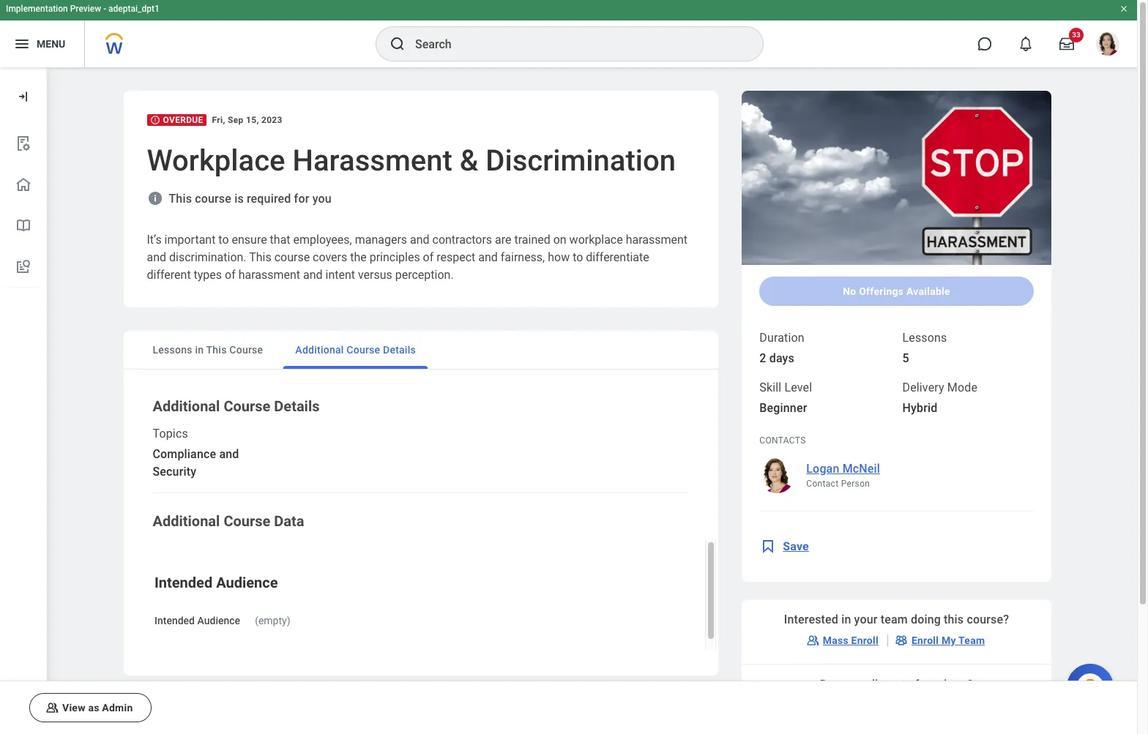 Task type: locate. For each thing, give the bounding box(es) containing it.
team
[[959, 635, 986, 647]]

lessons in this course
[[153, 344, 263, 356]]

no
[[843, 285, 857, 297]]

home image
[[15, 176, 32, 193]]

managers
[[355, 233, 407, 247]]

enrollments
[[849, 678, 912, 692]]

in for your
[[842, 613, 852, 627]]

mass
[[823, 635, 849, 647]]

offerings
[[859, 285, 904, 297]]

notifications large image
[[1019, 37, 1034, 51]]

enroll down your
[[852, 635, 879, 647]]

and down it's
[[147, 251, 166, 264]]

mcneil
[[843, 462, 881, 476]]

0 vertical spatial for
[[294, 192, 310, 206]]

compliance
[[153, 448, 216, 462]]

in
[[195, 344, 204, 356], [842, 613, 852, 627]]

team
[[881, 613, 908, 627]]

course down that on the left
[[274, 251, 310, 264]]

inbox large image
[[1060, 37, 1075, 51]]

lessons 5
[[903, 331, 948, 365]]

0 vertical spatial additional
[[295, 344, 344, 356]]

1 horizontal spatial to
[[573, 251, 583, 264]]

and down are
[[479, 251, 498, 264]]

duration
[[760, 331, 805, 345]]

15,
[[246, 115, 259, 125]]

close environment banner image
[[1120, 4, 1129, 13]]

harassment up differentiate at right top
[[626, 233, 688, 247]]

for
[[294, 192, 310, 206], [915, 678, 931, 692]]

and inside topics compliance and security
[[219, 448, 239, 462]]

1 horizontal spatial of
[[423, 251, 434, 264]]

1 vertical spatial harassment
[[239, 268, 300, 282]]

the
[[350, 251, 367, 264]]

doing
[[911, 613, 941, 627]]

this
[[944, 613, 964, 627]]

workplace
[[570, 233, 623, 247]]

lessons inside button
[[153, 344, 192, 356]]

details
[[383, 344, 416, 356], [274, 398, 320, 415]]

0 horizontal spatial to
[[219, 233, 229, 247]]

1 vertical spatial this
[[249, 251, 272, 264]]

skill level beginner
[[760, 381, 813, 415]]

adeptai_dpt1
[[108, 4, 160, 14]]

lessons for 5
[[903, 331, 948, 345]]

search image
[[389, 35, 407, 53]]

1 horizontal spatial details
[[383, 344, 416, 356]]

1 horizontal spatial course
[[274, 251, 310, 264]]

1 vertical spatial for
[[915, 678, 931, 692]]

and down covers in the top left of the page
[[303, 268, 323, 282]]

enroll down doing
[[912, 635, 939, 647]]

menu
[[37, 38, 65, 50]]

and
[[410, 233, 430, 247], [147, 251, 166, 264], [479, 251, 498, 264], [303, 268, 323, 282], [219, 448, 239, 462]]

it's
[[147, 233, 162, 247]]

5
[[903, 351, 910, 365]]

discrimination.
[[169, 251, 247, 264]]

1 horizontal spatial enroll
[[912, 635, 939, 647]]

tab list containing lessons in this course
[[123, 331, 719, 370]]

0 horizontal spatial enroll
[[852, 635, 879, 647]]

info image
[[147, 190, 163, 207]]

justify image
[[13, 35, 31, 53]]

media classroom image
[[806, 633, 820, 648]]

different
[[147, 268, 191, 282]]

tab list
[[123, 331, 719, 370]]

additional course details
[[295, 344, 416, 356], [153, 398, 320, 415]]

no offerings available button
[[760, 277, 1034, 306]]

view as admin button
[[29, 694, 151, 723]]

0 horizontal spatial of
[[225, 268, 236, 282]]

discrimination
[[486, 144, 676, 178]]

media classroom image
[[45, 701, 59, 716]]

this inside it's important to ensure that employees, managers and contractors are trained on workplace harassment and discrimination. this course covers the principles of respect and fairness, how to differentiate different types of harassment and intent versus perception.
[[249, 251, 272, 264]]

ensure
[[232, 233, 267, 247]]

in inside button
[[195, 344, 204, 356]]

topics
[[153, 427, 188, 441]]

2 vertical spatial additional
[[153, 513, 220, 530]]

0 horizontal spatial details
[[274, 398, 320, 415]]

no offerings available
[[843, 285, 951, 297]]

enroll my team
[[912, 635, 986, 647]]

book open image
[[15, 217, 32, 234]]

on
[[554, 233, 567, 247]]

0 vertical spatial this
[[169, 192, 192, 206]]

0 vertical spatial additional course details
[[295, 344, 416, 356]]

to right how
[[573, 251, 583, 264]]

course left is
[[195, 192, 232, 206]]

0 horizontal spatial lessons
[[153, 344, 192, 356]]

2 horizontal spatial this
[[249, 251, 272, 264]]

mode
[[948, 381, 978, 395]]

fairness,
[[501, 251, 545, 264]]

additional course data
[[153, 513, 304, 530]]

logan mcneil contact person
[[807, 462, 881, 489]]

1 horizontal spatial lessons
[[903, 331, 948, 345]]

and right compliance
[[219, 448, 239, 462]]

1 vertical spatial to
[[573, 251, 583, 264]]

your
[[855, 613, 878, 627]]

this inside button
[[206, 344, 227, 356]]

1 vertical spatial additional
[[153, 398, 220, 415]]

0 horizontal spatial this
[[169, 192, 192, 206]]

preview
[[70, 4, 101, 14]]

2 enroll from the left
[[912, 635, 939, 647]]

transformation import image
[[16, 89, 31, 104]]

as
[[88, 703, 99, 714]]

1 vertical spatial in
[[842, 613, 852, 627]]

in inside the course details element
[[842, 613, 852, 627]]

required
[[247, 192, 291, 206]]

of
[[423, 251, 434, 264], [225, 268, 236, 282]]

0 vertical spatial harassment
[[626, 233, 688, 247]]

0 horizontal spatial for
[[294, 192, 310, 206]]

additional inside additional course details button
[[295, 344, 344, 356]]

1 horizontal spatial for
[[915, 678, 931, 692]]

contact card matrix manager image
[[894, 633, 909, 648]]

sep
[[228, 115, 244, 125]]

for left you
[[294, 192, 310, 206]]

of right types
[[225, 268, 236, 282]]

workplace harassment & discrimination
[[147, 144, 676, 178]]

harassment
[[626, 233, 688, 247], [239, 268, 300, 282]]

lessons inside the course details element
[[903, 331, 948, 345]]

of up perception.
[[423, 251, 434, 264]]

it's important to ensure that employees, managers and contractors are trained on workplace harassment and discrimination. this course covers the principles of respect and fairness, how to differentiate different types of harassment and intent versus perception.
[[147, 233, 688, 282]]

0 horizontal spatial in
[[195, 344, 204, 356]]

list
[[0, 123, 47, 288]]

save button
[[760, 529, 818, 565]]

this
[[169, 192, 192, 206], [249, 251, 272, 264], [206, 344, 227, 356]]

days
[[770, 351, 795, 365]]

0 vertical spatial in
[[195, 344, 204, 356]]

course?
[[967, 613, 1010, 627]]

save
[[783, 540, 809, 554]]

0 horizontal spatial course
[[195, 192, 232, 206]]

perception.
[[395, 268, 454, 282]]

lessons
[[903, 331, 948, 345], [153, 344, 192, 356]]

for left the others?
[[915, 678, 931, 692]]

contacts
[[760, 436, 806, 446]]

are
[[495, 233, 512, 247]]

view
[[62, 703, 85, 714]]

2 vertical spatial this
[[206, 344, 227, 356]]

mass enroll link
[[800, 629, 888, 652]]

1 horizontal spatial in
[[842, 613, 852, 627]]

in for this
[[195, 344, 204, 356]]

implementation preview -   adeptai_dpt1
[[6, 4, 160, 14]]

for inside the course details element
[[915, 678, 931, 692]]

exclamation circle image
[[150, 115, 160, 125]]

lessons for in
[[153, 344, 192, 356]]

harassment down that on the left
[[239, 268, 300, 282]]

to up discrimination.
[[219, 233, 229, 247]]

fri, sep 15, 2023
[[212, 115, 283, 125]]

0 vertical spatial details
[[383, 344, 416, 356]]

additional
[[295, 344, 344, 356], [153, 398, 220, 415], [153, 513, 220, 530]]

course
[[195, 192, 232, 206], [274, 251, 310, 264]]

1 vertical spatial course
[[274, 251, 310, 264]]

1 horizontal spatial this
[[206, 344, 227, 356]]

1 vertical spatial of
[[225, 268, 236, 282]]



Task type: describe. For each thing, give the bounding box(es) containing it.
details inside additional course details button
[[383, 344, 416, 356]]

interested in your team doing this course?
[[784, 613, 1010, 627]]

33 button
[[1051, 28, 1084, 60]]

1 vertical spatial details
[[274, 398, 320, 415]]

profile logan mcneil image
[[1097, 32, 1120, 59]]

delivery
[[903, 381, 945, 395]]

others?
[[934, 678, 974, 692]]

contact
[[807, 479, 839, 489]]

delivery mode hybrid
[[903, 381, 978, 415]]

contractors
[[433, 233, 492, 247]]

logan
[[807, 462, 840, 476]]

covers
[[313, 251, 347, 264]]

implementation
[[6, 4, 68, 14]]

1 vertical spatial additional course details
[[153, 398, 320, 415]]

harassment
[[293, 144, 453, 178]]

respect
[[437, 251, 476, 264]]

employees,
[[293, 233, 352, 247]]

competencies
[[123, 716, 200, 730]]

2
[[760, 351, 767, 365]]

principles
[[370, 251, 420, 264]]

0 vertical spatial of
[[423, 251, 434, 264]]

data
[[274, 513, 304, 530]]

enroll my team link
[[889, 629, 994, 652]]

33
[[1073, 31, 1081, 39]]

lessons in this course button
[[141, 331, 275, 369]]

course inside it's important to ensure that employees, managers and contractors are trained on workplace harassment and discrimination. this course covers the principles of respect and fairness, how to differentiate different types of harassment and intent versus perception.
[[274, 251, 310, 264]]

view as admin
[[62, 703, 133, 714]]

differentiate
[[586, 251, 650, 264]]

duration 2 days
[[760, 331, 805, 365]]

security
[[153, 465, 196, 479]]

overdue
[[163, 115, 203, 125]]

is
[[235, 192, 244, 206]]

course details element
[[742, 91, 1052, 735]]

0 vertical spatial to
[[219, 233, 229, 247]]

1 enroll from the left
[[852, 635, 879, 647]]

fri,
[[212, 115, 226, 125]]

-
[[103, 4, 106, 14]]

how
[[548, 251, 570, 264]]

versus
[[358, 268, 393, 282]]

level
[[785, 381, 813, 395]]

media mylearning image
[[760, 538, 778, 556]]

available
[[907, 285, 951, 297]]

that
[[270, 233, 291, 247]]

menu banner
[[0, 0, 1138, 67]]

hybrid
[[903, 401, 938, 415]]

workplace
[[147, 144, 285, 178]]

1 horizontal spatial harassment
[[626, 233, 688, 247]]

additional course details inside button
[[295, 344, 416, 356]]

intent
[[326, 268, 355, 282]]

additional course details button
[[284, 331, 428, 369]]

Search Workday  search field
[[415, 28, 733, 60]]

person
[[842, 479, 871, 489]]

mass enroll
[[823, 635, 879, 647]]

menu button
[[0, 21, 84, 67]]

this course is required for you
[[169, 192, 332, 206]]

0 vertical spatial course
[[195, 192, 232, 206]]

you
[[313, 192, 332, 206]]

trained
[[515, 233, 551, 247]]

interested
[[784, 613, 839, 627]]

&
[[460, 144, 479, 178]]

topics compliance and security
[[153, 427, 239, 479]]

important
[[165, 233, 216, 247]]

types
[[194, 268, 222, 282]]

report parameter image
[[15, 135, 32, 152]]

drop
[[820, 678, 846, 692]]

0 horizontal spatial harassment
[[239, 268, 300, 282]]

and up principles
[[410, 233, 430, 247]]

skill
[[760, 381, 782, 395]]

beginner
[[760, 401, 808, 415]]

admin
[[102, 703, 133, 714]]

my
[[942, 635, 957, 647]]



Task type: vqa. For each thing, say whether or not it's contained in the screenshot.
Transformation Import image
yes



